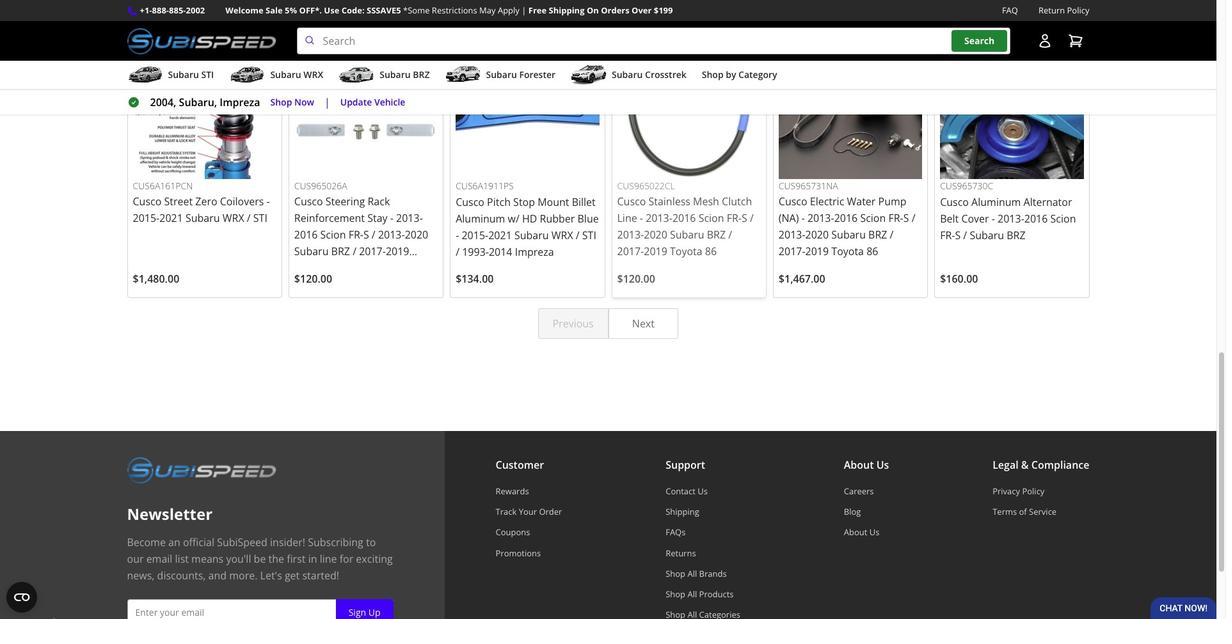 Task type: locate. For each thing, give the bounding box(es) containing it.
s down clutch
[[742, 211, 747, 226]]

become
[[127, 536, 166, 550]]

fr- for pump
[[888, 211, 903, 226]]

support
[[666, 458, 705, 472]]

s inside cus965026a cusco steering rack reinforcement stay - 2013- 2016 scion fr-s / 2013-2020 subaru brz / 2017-2019 toyota 86
[[363, 228, 369, 242]]

brz
[[413, 69, 430, 81], [707, 228, 726, 242], [868, 228, 887, 242], [1007, 228, 1025, 242], [331, 245, 350, 259]]

get
[[285, 569, 300, 583]]

2 about from the top
[[844, 527, 867, 538]]

of
[[1019, 506, 1027, 518]]

subaru inside cus965730c cusco aluminum alternator belt cover - 2013-2016 scion fr-s / subaru brz
[[970, 228, 1004, 242]]

contact us
[[666, 486, 708, 497]]

2019 down stainless
[[644, 245, 667, 259]]

86 down 'mesh'
[[705, 245, 717, 259]]

free
[[528, 4, 547, 16]]

| right the "now"
[[324, 95, 330, 110]]

service
[[1029, 506, 1057, 518]]

aluminum
[[971, 195, 1021, 209], [456, 211, 505, 226]]

policy right return
[[1067, 4, 1089, 16]]

0 vertical spatial shipping
[[549, 4, 585, 16]]

1 2019 from the left
[[386, 245, 409, 259]]

alternator
[[1024, 195, 1072, 209]]

us
[[876, 458, 889, 472], [698, 486, 708, 497], [869, 527, 879, 538]]

cusco for cusco pitch stop mount billet aluminum w/ hd rubber blue - 2015-2021 subaru wrx / sti / 1993-2014 impreza
[[456, 195, 484, 209]]

1 vertical spatial about
[[844, 527, 867, 538]]

subaru up subaru,
[[168, 69, 199, 81]]

2004, subaru, impreza
[[150, 95, 260, 110]]

2020 for (na)
[[805, 228, 829, 242]]

subaru down hd
[[514, 228, 549, 242]]

2 2017- from the left
[[617, 245, 644, 259]]

0 horizontal spatial wrx
[[223, 211, 244, 226]]

aluminum up cover
[[971, 195, 1021, 209]]

update
[[340, 96, 372, 108]]

all for brands
[[688, 568, 697, 580]]

- inside 'cus965731na cusco electric water pump (na) - 2013-2016 scion fr-s / 2013-2020 subaru brz / 2017-2019 toyota 86'
[[802, 211, 805, 226]]

2020 inside cus965026a cusco steering rack reinforcement stay - 2013- 2016 scion fr-s / 2013-2020 subaru brz / 2017-2019 toyota 86
[[405, 228, 428, 242]]

1 horizontal spatial policy
[[1067, 4, 1089, 16]]

fr- inside cus965730c cusco aluminum alternator belt cover - 2013-2016 scion fr-s / subaru brz
[[940, 228, 955, 242]]

coupons
[[496, 527, 530, 538]]

scion down "water" at right
[[860, 211, 886, 226]]

faqs
[[666, 527, 686, 538]]

us for contact us "link"
[[698, 486, 708, 497]]

scion for water
[[860, 211, 886, 226]]

cus965026a
[[294, 180, 347, 192]]

sale
[[266, 4, 283, 16]]

2 $120.00 from the left
[[617, 272, 655, 286]]

cusco down cus965026a
[[294, 195, 323, 209]]

return
[[1039, 4, 1065, 16]]

1 vertical spatial aluminum
[[456, 211, 505, 226]]

next link
[[608, 308, 678, 339]]

86 down reinforcement
[[329, 261, 341, 275]]

mesh
[[693, 195, 719, 209]]

toyota inside 'cus965731na cusco electric water pump (na) - 2013-2016 scion fr-s / 2013-2020 subaru brz / 2017-2019 toyota 86'
[[831, 245, 864, 259]]

86 down "water" at right
[[867, 245, 878, 259]]

2015-
[[133, 211, 159, 226], [462, 228, 488, 242]]

cusco inside 'cus965731na cusco electric water pump (na) - 2013-2016 scion fr-s / 2013-2020 subaru brz / 2017-2019 toyota 86'
[[779, 195, 807, 209]]

a subaru sti thumbnail image image
[[127, 65, 163, 85]]

2 vertical spatial sti
[[582, 228, 596, 242]]

2 2020 from the left
[[644, 228, 667, 242]]

1 vertical spatial all
[[688, 589, 697, 600]]

stainless
[[649, 195, 690, 209]]

1 horizontal spatial sti
[[253, 211, 267, 226]]

aluminum inside cus965730c cusco aluminum alternator belt cover - 2013-2016 scion fr-s / subaru brz
[[971, 195, 1021, 209]]

subispeed
[[217, 536, 267, 550]]

2 horizontal spatial sti
[[582, 228, 596, 242]]

1 vertical spatial |
[[324, 95, 330, 110]]

885-
[[169, 4, 186, 16]]

cusco inside cus965730c cusco aluminum alternator belt cover - 2013-2016 scion fr-s / subaru brz
[[940, 195, 969, 209]]

0 vertical spatial aluminum
[[971, 195, 1021, 209]]

0 horizontal spatial shipping
[[549, 4, 585, 16]]

cusco up line
[[617, 195, 646, 209]]

policy for privacy policy
[[1022, 486, 1045, 497]]

2013- down the (na)
[[779, 228, 805, 242]]

1 vertical spatial us
[[698, 486, 708, 497]]

cusco up the (na)
[[779, 195, 807, 209]]

fr- inside 'cus965731na cusco electric water pump (na) - 2013-2016 scion fr-s / 2013-2020 subaru brz / 2017-2019 toyota 86'
[[888, 211, 903, 226]]

the
[[268, 552, 284, 566]]

scion inside cus965026a cusco steering rack reinforcement stay - 2013- 2016 scion fr-s / 2013-2020 subaru brz / 2017-2019 toyota 86
[[320, 228, 346, 242]]

+1-
[[140, 4, 152, 16]]

2002
[[186, 4, 205, 16]]

scion for mesh
[[699, 211, 724, 226]]

0 vertical spatial all
[[688, 568, 697, 580]]

search input field
[[297, 28, 1010, 54]]

2017- up $1,467.00
[[779, 245, 805, 259]]

3 2019 from the left
[[805, 245, 829, 259]]

- for cusco electric water pump (na) - 2013-2016 scion fr-s / 2013-2020 subaru brz / 2017-2019 toyota 86
[[802, 211, 805, 226]]

cus965026a cusco steering rack reinforcement stay - 2013- 2016 scion fr-s / 2013-2020 subaru brz / 2017-2019 toyota 86
[[294, 180, 428, 275]]

86 for cusco stainless mesh clutch line - 2013-2016 scion fr-s / 2013-2020 subaru brz / 2017-2019 toyota 86
[[705, 245, 717, 259]]

cusco down cus6a1911ps
[[456, 195, 484, 209]]

s down pump
[[903, 211, 909, 226]]

impreza down 'a subaru wrx thumbnail image'
[[220, 95, 260, 110]]

1 horizontal spatial 2015-
[[462, 228, 488, 242]]

off*.
[[299, 4, 322, 16]]

2 all from the top
[[688, 589, 697, 600]]

shipping link
[[666, 506, 740, 518]]

6 cusco from the left
[[940, 195, 969, 209]]

2020 for stay
[[405, 228, 428, 242]]

0 vertical spatial 2021
[[159, 211, 183, 226]]

2017- down stay
[[359, 245, 386, 259]]

1 vertical spatial 2021
[[488, 228, 512, 242]]

subaru sti button
[[127, 63, 214, 89]]

1 horizontal spatial impreza
[[515, 245, 554, 259]]

2 horizontal spatial 2017-
[[779, 245, 805, 259]]

1 2020 from the left
[[405, 228, 428, 242]]

- inside the cus6a1911ps cusco pitch stop mount billet aluminum w/ hd rubber blue - 2015-2021 subaru wrx / sti / 1993-2014 impreza
[[456, 228, 459, 242]]

scion down 'mesh'
[[699, 211, 724, 226]]

0 vertical spatial policy
[[1067, 4, 1089, 16]]

2016 down the alternator
[[1024, 211, 1048, 226]]

shop left the "now"
[[270, 96, 292, 108]]

2019 down stay
[[386, 245, 409, 259]]

cusco for cusco steering rack reinforcement stay - 2013- 2016 scion fr-s / 2013-2020 subaru brz / 2017-2019 toyota 86
[[294, 195, 323, 209]]

2016 inside cus965026a cusco steering rack reinforcement stay - 2013- 2016 scion fr-s / 2013-2020 subaru brz / 2017-2019 toyota 86
[[294, 228, 318, 242]]

86 for cusco steering rack reinforcement stay - 2013- 2016 scion fr-s / 2013-2020 subaru brz / 2017-2019 toyota 86
[[329, 261, 341, 275]]

2 horizontal spatial wrx
[[551, 228, 573, 242]]

2015- inside the cus6a1911ps cusco pitch stop mount billet aluminum w/ hd rubber blue - 2015-2021 subaru wrx / sti / 1993-2014 impreza
[[462, 228, 488, 242]]

subaru inside the cus6a1911ps cusco pitch stop mount billet aluminum w/ hd rubber blue - 2015-2021 subaru wrx / sti / 1993-2014 impreza
[[514, 228, 549, 242]]

subaru left crosstrek
[[612, 69, 643, 81]]

policy up terms of service link
[[1022, 486, 1045, 497]]

2 horizontal spatial 86
[[867, 245, 878, 259]]

cusco
[[133, 195, 161, 209], [294, 195, 323, 209], [617, 195, 646, 209], [779, 195, 807, 209], [456, 195, 484, 209], [940, 195, 969, 209]]

wrx down rubber
[[551, 228, 573, 242]]

fr- for belt
[[940, 228, 955, 242]]

2020 for line
[[644, 228, 667, 242]]

2021
[[159, 211, 183, 226], [488, 228, 512, 242]]

2019 for line
[[644, 245, 667, 259]]

1 vertical spatial shipping
[[666, 506, 699, 518]]

subaru up shop now
[[270, 69, 301, 81]]

1 $120.00 from the left
[[294, 272, 332, 286]]

0 vertical spatial 2015-
[[133, 211, 159, 226]]

2013- down line
[[617, 228, 644, 242]]

2017- inside cus965026a cusco steering rack reinforcement stay - 2013- 2016 scion fr-s / 2013-2020 subaru brz / 2017-2019 toyota 86
[[359, 245, 386, 259]]

shop down returns
[[666, 568, 685, 580]]

wrx inside "dropdown button"
[[304, 69, 323, 81]]

1 2017- from the left
[[359, 245, 386, 259]]

subaru down cover
[[970, 228, 1004, 242]]

sti up 2004, subaru, impreza
[[201, 69, 214, 81]]

1 vertical spatial subispeed logo image
[[127, 457, 276, 484]]

1 vertical spatial sti
[[253, 211, 267, 226]]

a subaru crosstrek thumbnail image image
[[571, 65, 607, 85]]

wrx down coilovers
[[223, 211, 244, 226]]

0 vertical spatial about
[[844, 458, 874, 472]]

brz left "a subaru forester thumbnail image"
[[413, 69, 430, 81]]

2013- down stainless
[[646, 211, 672, 226]]

return policy link
[[1039, 4, 1089, 17]]

subaru up "vehicle" at the top left
[[380, 69, 411, 81]]

0 horizontal spatial 2020
[[405, 228, 428, 242]]

fr- inside cus965026a cusco steering rack reinforcement stay - 2013- 2016 scion fr-s / 2013-2020 subaru brz / 2017-2019 toyota 86
[[349, 228, 363, 242]]

brz down pump
[[868, 228, 887, 242]]

2019 inside 'cus965731na cusco electric water pump (na) - 2013-2016 scion fr-s / 2013-2020 subaru brz / 2017-2019 toyota 86'
[[805, 245, 829, 259]]

subaru,
[[179, 95, 217, 110]]

brz inside 'cus965731na cusco electric water pump (na) - 2013-2016 scion fr-s / 2013-2020 subaru brz / 2017-2019 toyota 86'
[[868, 228, 887, 242]]

us up careers link
[[876, 458, 889, 472]]

0 horizontal spatial sti
[[201, 69, 214, 81]]

open widget image
[[6, 582, 37, 613]]

street
[[164, 195, 193, 209]]

2019 for stay
[[386, 245, 409, 259]]

5 cusco from the left
[[456, 195, 484, 209]]

about up careers
[[844, 458, 874, 472]]

promotions
[[496, 548, 541, 559]]

2021 inside the cus6a1911ps cusco pitch stop mount billet aluminum w/ hd rubber blue - 2015-2021 subaru wrx / sti / 1993-2014 impreza
[[488, 228, 512, 242]]

0 horizontal spatial $120.00
[[294, 272, 332, 286]]

1 horizontal spatial aluminum
[[971, 195, 1021, 209]]

3 2017- from the left
[[779, 245, 805, 259]]

2016 inside cus965022cl cusco stainless mesh clutch line - 2013-2016 scion fr-s / 2013-2020 subaru brz / 2017-2019 toyota 86
[[672, 211, 696, 226]]

brz inside dropdown button
[[413, 69, 430, 81]]

order
[[539, 506, 562, 518]]

subaru down "water" at right
[[831, 228, 866, 242]]

a subaru forester thumbnail image image
[[445, 65, 481, 85]]

faq link
[[1002, 4, 1018, 17]]

fr- down reinforcement
[[349, 228, 363, 242]]

returns link
[[666, 548, 740, 559]]

cus6a1 911 ps cusco pitch stop mount billet aluminum w/ hd rubber blue - 15+ wrx / sti / 14-18 forester, image
[[456, 35, 599, 179]]

2 about us from the top
[[844, 527, 879, 538]]

us down blog link
[[869, 527, 879, 538]]

shop inside dropdown button
[[702, 69, 723, 81]]

2015- down cus6a161pcn
[[133, 211, 159, 226]]

hd
[[522, 211, 537, 226]]

to
[[366, 536, 376, 550]]

subaru down reinforcement
[[294, 245, 329, 259]]

subispeed logo image up newsletter
[[127, 457, 276, 484]]

0 vertical spatial about us
[[844, 458, 889, 472]]

scion inside cus965730c cusco aluminum alternator belt cover - 2013-2016 scion fr-s / subaru brz
[[1050, 211, 1076, 226]]

cus965730c
[[940, 180, 993, 192]]

4 cusco from the left
[[779, 195, 807, 209]]

s down belt
[[955, 228, 961, 242]]

shop down shop all brands
[[666, 589, 685, 600]]

- right cover
[[992, 211, 995, 226]]

2016 for stainless
[[672, 211, 696, 226]]

about down blog at the bottom right
[[844, 527, 867, 538]]

s down stay
[[363, 228, 369, 242]]

2017- down line
[[617, 245, 644, 259]]

our
[[127, 552, 144, 566]]

first
[[287, 552, 306, 566]]

cusco up belt
[[940, 195, 969, 209]]

2015- up 1993-
[[462, 228, 488, 242]]

about
[[844, 458, 874, 472], [844, 527, 867, 538]]

$1,480.00
[[133, 272, 179, 286]]

orders
[[601, 4, 629, 16]]

shop all brands link
[[666, 568, 740, 580]]

- right coilovers
[[266, 195, 270, 209]]

- right the (na)
[[802, 211, 805, 226]]

w/
[[508, 211, 519, 226]]

reinforcement
[[294, 211, 365, 226]]

subaru down stainless
[[670, 228, 704, 242]]

sti down coilovers
[[253, 211, 267, 226]]

s for clutch
[[742, 211, 747, 226]]

subispeed logo image
[[127, 28, 276, 54], [127, 457, 276, 484]]

s inside cus965730c cusco aluminum alternator belt cover - 2013-2016 scion fr-s / subaru brz
[[955, 228, 961, 242]]

$120.00 down reinforcement
[[294, 272, 332, 286]]

cusco for cusco stainless mesh clutch line - 2013-2016 scion fr-s / 2013-2020 subaru brz / 2017-2019 toyota 86
[[617, 195, 646, 209]]

86 inside cus965022cl cusco stainless mesh clutch line - 2013-2016 scion fr-s / 2013-2020 subaru brz / 2017-2019 toyota 86
[[705, 245, 717, 259]]

s for belt
[[955, 228, 961, 242]]

86 for cusco electric water pump (na) - 2013-2016 scion fr-s / 2013-2020 subaru brz / 2017-2019 toyota 86
[[867, 245, 878, 259]]

1 vertical spatial policy
[[1022, 486, 1045, 497]]

sign
[[349, 607, 366, 619]]

cusco inside cus965026a cusco steering rack reinforcement stay - 2013- 2016 scion fr-s / 2013-2020 subaru brz / 2017-2019 toyota 86
[[294, 195, 323, 209]]

over
[[632, 4, 652, 16]]

toyota for steering
[[294, 261, 327, 275]]

scion down reinforcement
[[320, 228, 346, 242]]

shop left by
[[702, 69, 723, 81]]

/ inside cus965730c cusco aluminum alternator belt cover - 2013-2016 scion fr-s / subaru brz
[[963, 228, 967, 242]]

1 horizontal spatial $120.00
[[617, 272, 655, 286]]

toyota inside cus965022cl cusco stainless mesh clutch line - 2013-2016 scion fr-s / 2013-2020 subaru brz / 2017-2019 toyota 86
[[670, 245, 702, 259]]

fr- down belt
[[940, 228, 955, 242]]

2013- right cover
[[998, 211, 1024, 226]]

3 cusco from the left
[[617, 195, 646, 209]]

fr- inside cus965022cl cusco stainless mesh clutch line - 2013-2016 scion fr-s / 2013-2020 subaru brz / 2017-2019 toyota 86
[[727, 211, 742, 226]]

1 vertical spatial wrx
[[223, 211, 244, 226]]

us up shipping link
[[698, 486, 708, 497]]

0 vertical spatial sti
[[201, 69, 214, 81]]

2020 inside 'cus965731na cusco electric water pump (na) - 2013-2016 scion fr-s / 2013-2020 subaru brz / 2017-2019 toyota 86'
[[805, 228, 829, 242]]

1 vertical spatial 2015-
[[462, 228, 488, 242]]

86 inside cus965026a cusco steering rack reinforcement stay - 2013- 2016 scion fr-s / 2013-2020 subaru brz / 2017-2019 toyota 86
[[329, 261, 341, 275]]

0 vertical spatial |
[[522, 4, 526, 16]]

s inside cus965022cl cusco stainless mesh clutch line - 2013-2016 scion fr-s / 2013-2020 subaru brz / 2017-2019 toyota 86
[[742, 211, 747, 226]]

coilovers
[[220, 195, 264, 209]]

0 vertical spatial wrx
[[304, 69, 323, 81]]

2 horizontal spatial 2020
[[805, 228, 829, 242]]

2016 down reinforcement
[[294, 228, 318, 242]]

cus6a1911ps cusco pitch stop mount billet aluminum w/ hd rubber blue - 2015-2021 subaru wrx / sti / 1993-2014 impreza
[[456, 180, 599, 259]]

shop for shop all products
[[666, 589, 685, 600]]

1 horizontal spatial wrx
[[304, 69, 323, 81]]

policy for return policy
[[1067, 4, 1089, 16]]

cusco inside cus965022cl cusco stainless mesh clutch line - 2013-2016 scion fr-s / 2013-2020 subaru brz / 2017-2019 toyota 86
[[617, 195, 646, 209]]

1 horizontal spatial 86
[[705, 245, 717, 259]]

sti inside cus6a161pcn cusco street zero coilovers - 2015-2021 subaru wrx / sti
[[253, 211, 267, 226]]

toyota down reinforcement
[[294, 261, 327, 275]]

2016 down "water" at right
[[834, 211, 858, 226]]

2017- for stay
[[359, 245, 386, 259]]

(na)
[[779, 211, 799, 226]]

2020 inside cus965022cl cusco stainless mesh clutch line - 2013-2016 scion fr-s / 2013-2020 subaru brz / 2017-2019 toyota 86
[[644, 228, 667, 242]]

scion inside cus965022cl cusco stainless mesh clutch line - 2013-2016 scion fr-s / 2013-2020 subaru brz / 2017-2019 toyota 86
[[699, 211, 724, 226]]

subaru inside subaru sti dropdown button
[[168, 69, 199, 81]]

toyota
[[670, 245, 702, 259], [831, 245, 864, 259], [294, 261, 327, 275]]

2019 up $1,467.00
[[805, 245, 829, 259]]

fr- down clutch
[[727, 211, 742, 226]]

0 horizontal spatial 86
[[329, 261, 341, 275]]

shipping
[[549, 4, 585, 16], [666, 506, 699, 518]]

1 horizontal spatial toyota
[[670, 245, 702, 259]]

scion down the alternator
[[1050, 211, 1076, 226]]

cover
[[961, 211, 989, 226]]

0 horizontal spatial aluminum
[[456, 211, 505, 226]]

- inside cus965730c cusco aluminum alternator belt cover - 2013-2016 scion fr-s / subaru brz
[[992, 211, 995, 226]]

1 vertical spatial about us
[[844, 527, 879, 538]]

3 2020 from the left
[[805, 228, 829, 242]]

0 horizontal spatial 2021
[[159, 211, 183, 226]]

- for cusco aluminum alternator belt cover - 2013-2016 scion fr-s / subaru brz
[[992, 211, 995, 226]]

/ inside cus6a161pcn cusco street zero coilovers - 2015-2021 subaru wrx / sti
[[247, 211, 251, 226]]

wrx up the "now"
[[304, 69, 323, 81]]

brz down 'mesh'
[[707, 228, 726, 242]]

up
[[368, 607, 380, 619]]

subscribing
[[308, 536, 363, 550]]

2016 down stainless
[[672, 211, 696, 226]]

aluminum down pitch
[[456, 211, 505, 226]]

blog link
[[844, 506, 889, 518]]

- right stay
[[390, 211, 393, 226]]

welcome
[[225, 4, 263, 16]]

$120.00 for cusco stainless mesh clutch line - 2013-2016 scion fr-s / 2013-2020 subaru brz / 2017-2019 toyota 86
[[617, 272, 655, 286]]

- right line
[[640, 211, 643, 226]]

apply
[[498, 4, 520, 16]]

2 horizontal spatial toyota
[[831, 245, 864, 259]]

1 horizontal spatial 2017-
[[617, 245, 644, 259]]

2 vertical spatial wrx
[[551, 228, 573, 242]]

0 horizontal spatial 2019
[[386, 245, 409, 259]]

brz down reinforcement
[[331, 245, 350, 259]]

0 horizontal spatial policy
[[1022, 486, 1045, 497]]

toyota down "water" at right
[[831, 245, 864, 259]]

subispeed logo image down 2002
[[127, 28, 276, 54]]

about us up careers link
[[844, 458, 889, 472]]

cusco for cusco street zero coilovers - 2015-2021 subaru wrx / sti
[[133, 195, 161, 209]]

| left free
[[522, 4, 526, 16]]

brz down the alternator
[[1007, 228, 1025, 242]]

2019 inside cus965026a cusco steering rack reinforcement stay - 2013- 2016 scion fr-s / 2013-2020 subaru brz / 2017-2019 toyota 86
[[386, 245, 409, 259]]

cusco inside the cus6a1911ps cusco pitch stop mount billet aluminum w/ hd rubber blue - 2015-2021 subaru wrx / sti / 1993-2014 impreza
[[456, 195, 484, 209]]

all down shop all brands
[[688, 589, 697, 600]]

1 cusco from the left
[[133, 195, 161, 209]]

-
[[266, 195, 270, 209], [390, 211, 393, 226], [640, 211, 643, 226], [802, 211, 805, 226], [992, 211, 995, 226], [456, 228, 459, 242]]

impreza down hd
[[515, 245, 554, 259]]

0 horizontal spatial 2017-
[[359, 245, 386, 259]]

0 horizontal spatial toyota
[[294, 261, 327, 275]]

subaru inside cus965026a cusco steering rack reinforcement stay - 2013- 2016 scion fr-s / 2013-2020 subaru brz / 2017-2019 toyota 86
[[294, 245, 329, 259]]

toyota inside cus965026a cusco steering rack reinforcement stay - 2013- 2016 scion fr-s / 2013-2020 subaru brz / 2017-2019 toyota 86
[[294, 261, 327, 275]]

brz inside cus965026a cusco steering rack reinforcement stay - 2013- 2016 scion fr-s / 2013-2020 subaru brz / 2017-2019 toyota 86
[[331, 245, 350, 259]]

*some
[[403, 4, 430, 16]]

2016 for steering
[[294, 228, 318, 242]]

1 horizontal spatial 2021
[[488, 228, 512, 242]]

1 all from the top
[[688, 568, 697, 580]]

sti down blue
[[582, 228, 596, 242]]

impreza inside the cus6a1911ps cusco pitch stop mount billet aluminum w/ hd rubber blue - 2015-2021 subaru wrx / sti / 1993-2014 impreza
[[515, 245, 554, 259]]

scion inside 'cus965731na cusco electric water pump (na) - 2013-2016 scion fr-s / 2013-2020 subaru brz / 2017-2019 toyota 86'
[[860, 211, 886, 226]]

2021 down street
[[159, 211, 183, 226]]

email
[[146, 552, 172, 566]]

1 horizontal spatial 2019
[[644, 245, 667, 259]]

1 vertical spatial impreza
[[515, 245, 554, 259]]

- inside cus965022cl cusco stainless mesh clutch line - 2013-2016 scion fr-s / 2013-2020 subaru brz / 2017-2019 toyota 86
[[640, 211, 643, 226]]

1 subispeed logo image from the top
[[127, 28, 276, 54]]

subaru down zero
[[186, 211, 220, 226]]

all left 'brands'
[[688, 568, 697, 580]]

- inside cus965026a cusco steering rack reinforcement stay - 2013- 2016 scion fr-s / 2013-2020 subaru brz / 2017-2019 toyota 86
[[390, 211, 393, 226]]

clutch
[[722, 195, 752, 209]]

about us down blog link
[[844, 527, 879, 538]]

fr- down pump
[[888, 211, 903, 226]]

button image
[[1037, 33, 1052, 49]]

products
[[699, 589, 734, 600]]

2 vertical spatial us
[[869, 527, 879, 538]]

2019 inside cus965022cl cusco stainless mesh clutch line - 2013-2016 scion fr-s / 2013-2020 subaru brz / 2017-2019 toyota 86
[[644, 245, 667, 259]]

subaru left the forester
[[486, 69, 517, 81]]

1 horizontal spatial shipping
[[666, 506, 699, 518]]

stop
[[513, 195, 535, 209]]

0 horizontal spatial 2015-
[[133, 211, 159, 226]]

$120.00 up next at the bottom right of page
[[617, 272, 655, 286]]

0 horizontal spatial impreza
[[220, 95, 260, 110]]

news,
[[127, 569, 155, 583]]

brz inside cus965022cl cusco stainless mesh clutch line - 2013-2016 scion fr-s / 2013-2020 subaru brz / 2017-2019 toyota 86
[[707, 228, 726, 242]]

2020
[[405, 228, 428, 242], [644, 228, 667, 242], [805, 228, 829, 242]]

s inside 'cus965731na cusco electric water pump (na) - 2013-2016 scion fr-s / 2013-2020 subaru brz / 2017-2019 toyota 86'
[[903, 211, 909, 226]]

2 horizontal spatial 2019
[[805, 245, 829, 259]]

subaru inside subaru crosstrek dropdown button
[[612, 69, 643, 81]]

2021 up 2014
[[488, 228, 512, 242]]

1 horizontal spatial 2020
[[644, 228, 667, 242]]

0 vertical spatial subispeed logo image
[[127, 28, 276, 54]]

cusco inside cus6a161pcn cusco street zero coilovers - 2015-2021 subaru wrx / sti
[[133, 195, 161, 209]]

shop by category
[[702, 69, 777, 81]]

pitch
[[487, 195, 511, 209]]

2016 inside 'cus965731na cusco electric water pump (na) - 2013-2016 scion fr-s / 2013-2020 subaru brz / 2017-2019 toyota 86'
[[834, 211, 858, 226]]

sti inside dropdown button
[[201, 69, 214, 81]]

toyota down stainless
[[670, 245, 702, 259]]

customer
[[496, 458, 544, 472]]

water
[[847, 195, 876, 209]]

- inside cus6a161pcn cusco street zero coilovers - 2015-2021 subaru wrx / sti
[[266, 195, 270, 209]]

cusco down cus6a161pcn
[[133, 195, 161, 209]]

shipping left on
[[549, 4, 585, 16]]

2 cusco from the left
[[294, 195, 323, 209]]

brands
[[699, 568, 727, 580]]

2016 inside cus965730c cusco aluminum alternator belt cover - 2013-2016 scion fr-s / subaru brz
[[1024, 211, 1048, 226]]

2016
[[672, 211, 696, 226], [834, 211, 858, 226], [1024, 211, 1048, 226], [294, 228, 318, 242]]

fr- for clutch
[[727, 211, 742, 226]]

2017- inside cus965022cl cusco stainless mesh clutch line - 2013-2016 scion fr-s / 2013-2020 subaru brz / 2017-2019 toyota 86
[[617, 245, 644, 259]]

shipping down contact on the right bottom of the page
[[666, 506, 699, 518]]

86 inside 'cus965731na cusco electric water pump (na) - 2013-2016 scion fr-s / 2013-2020 subaru brz / 2017-2019 toyota 86'
[[867, 245, 878, 259]]

- up $134.00
[[456, 228, 459, 242]]

sti
[[201, 69, 214, 81], [253, 211, 267, 226], [582, 228, 596, 242]]

2 2019 from the left
[[644, 245, 667, 259]]

2017- inside 'cus965731na cusco electric water pump (na) - 2013-2016 scion fr-s / 2013-2020 subaru brz / 2017-2019 toyota 86'
[[779, 245, 805, 259]]

brz for cusco steering rack reinforcement stay - 2013- 2016 scion fr-s / 2013-2020 subaru brz / 2017-2019 toyota 86
[[331, 245, 350, 259]]



Task type: vqa. For each thing, say whether or not it's contained in the screenshot.
WRX/STI Aftermarket Light IMAGE at the right of the page
no



Task type: describe. For each thing, give the bounding box(es) containing it.
vehicle
[[374, 96, 405, 108]]

cus965 022 cl cusco stainless mesh clutch line - 2013+ ft86, image
[[617, 35, 761, 179]]

subaru wrx
[[270, 69, 323, 81]]

contact us link
[[666, 486, 740, 497]]

subaru inside subaru forester dropdown button
[[486, 69, 517, 81]]

return policy
[[1039, 4, 1089, 16]]

2019 for (na)
[[805, 245, 829, 259]]

list
[[175, 552, 189, 566]]

pump
[[878, 195, 906, 209]]

cus965 026 a cusco steering rack reinforcement stay - 2013+ ft86, image
[[294, 35, 438, 179]]

$120.00 for cusco steering rack reinforcement stay - 2013- 2016 scion fr-s / 2013-2020 subaru brz / 2017-2019 toyota 86
[[294, 272, 332, 286]]

rewards link
[[496, 486, 562, 497]]

exciting
[[356, 552, 393, 566]]

steering
[[326, 195, 365, 209]]

subaru brz
[[380, 69, 430, 81]]

be
[[254, 552, 266, 566]]

cus6a1 61p cn cusco street zero coilovers - 2015+ wrx / 2015+ sti, image
[[133, 35, 276, 179]]

$134.00
[[456, 272, 494, 286]]

electric
[[810, 195, 844, 209]]

line
[[617, 211, 637, 226]]

*some restrictions may apply | free shipping on orders over $199
[[403, 4, 673, 16]]

cus965731na
[[779, 180, 838, 192]]

subaru inside cus6a161pcn cusco street zero coilovers - 2015-2021 subaru wrx / sti
[[186, 211, 220, 226]]

subaru sti
[[168, 69, 214, 81]]

forester
[[519, 69, 555, 81]]

0 horizontal spatial |
[[324, 95, 330, 110]]

2013- down electric
[[807, 211, 834, 226]]

subaru inside 'cus965731na cusco electric water pump (na) - 2013-2016 scion fr-s / 2013-2020 subaru brz / 2017-2019 toyota 86'
[[831, 228, 866, 242]]

stay
[[367, 211, 388, 226]]

shop for shop now
[[270, 96, 292, 108]]

may
[[479, 4, 496, 16]]

legal
[[993, 458, 1019, 472]]

888-
[[152, 4, 169, 16]]

cus6a1911ps
[[456, 180, 514, 192]]

shop for shop by category
[[702, 69, 723, 81]]

coupons link
[[496, 527, 562, 538]]

sti inside the cus6a1911ps cusco pitch stop mount billet aluminum w/ hd rubber blue - 2015-2021 subaru wrx / sti / 1993-2014 impreza
[[582, 228, 596, 242]]

faq
[[1002, 4, 1018, 16]]

brz inside cus965730c cusco aluminum alternator belt cover - 2013-2016 scion fr-s / subaru brz
[[1007, 228, 1025, 242]]

cus965022cl
[[617, 180, 675, 192]]

scion for rack
[[320, 228, 346, 242]]

subaru inside the subaru wrx "dropdown button"
[[270, 69, 301, 81]]

subaru crosstrek button
[[571, 63, 686, 89]]

2013- inside cus965730c cusco aluminum alternator belt cover - 2013-2016 scion fr-s / subaru brz
[[998, 211, 1024, 226]]

rubber
[[540, 211, 575, 226]]

shop by category button
[[702, 63, 777, 89]]

$1,467.00
[[779, 272, 825, 286]]

scion for alternator
[[1050, 211, 1076, 226]]

subaru brz button
[[339, 63, 430, 89]]

started!
[[302, 569, 339, 583]]

wrx inside the cus6a1911ps cusco pitch stop mount billet aluminum w/ hd rubber blue - 2015-2021 subaru wrx / sti / 1993-2014 impreza
[[551, 228, 573, 242]]

rack
[[368, 195, 390, 209]]

2017- for line
[[617, 245, 644, 259]]

- for cusco stainless mesh clutch line - 2013-2016 scion fr-s / 2013-2020 subaru brz / 2017-2019 toyota 86
[[640, 211, 643, 226]]

s for pump
[[903, 211, 909, 226]]

fr- for reinforcement
[[349, 228, 363, 242]]

privacy policy link
[[993, 486, 1089, 497]]

1 about from the top
[[844, 458, 874, 472]]

subaru forester
[[486, 69, 555, 81]]

subaru inside subaru brz dropdown button
[[380, 69, 411, 81]]

insider!
[[270, 536, 305, 550]]

1993-
[[462, 245, 489, 259]]

welcome sale 5% off*. use code: sssave5
[[225, 4, 401, 16]]

shop now
[[270, 96, 314, 108]]

+1-888-885-2002 link
[[140, 4, 205, 17]]

2016 for electric
[[834, 211, 858, 226]]

2016 for aluminum
[[1024, 211, 1048, 226]]

2013- down stay
[[378, 228, 405, 242]]

2014
[[489, 245, 512, 259]]

shop for shop all brands
[[666, 568, 685, 580]]

brz for cusco stainless mesh clutch line - 2013-2016 scion fr-s / 2013-2020 subaru brz / 2017-2019 toyota 86
[[707, 228, 726, 242]]

2021 inside cus6a161pcn cusco street zero coilovers - 2015-2021 subaru wrx / sti
[[159, 211, 183, 226]]

discounts,
[[157, 569, 206, 583]]

legal & compliance
[[993, 458, 1089, 472]]

us for about us link
[[869, 527, 879, 538]]

2015- inside cus6a161pcn cusco street zero coilovers - 2015-2021 subaru wrx / sti
[[133, 211, 159, 226]]

use
[[324, 4, 339, 16]]

$160.00
[[940, 272, 978, 286]]

a subaru wrx thumbnail image image
[[229, 65, 265, 85]]

brz for cusco electric water pump (na) - 2013-2016 scion fr-s / 2013-2020 subaru brz / 2017-2019 toyota 86
[[868, 228, 887, 242]]

&
[[1021, 458, 1029, 472]]

cus965 731 na cusco electric water pump (na) - 2013+ ft86, image
[[779, 35, 922, 179]]

a subaru brz thumbnail image image
[[339, 65, 374, 85]]

all for products
[[688, 589, 697, 600]]

toyota for stainless
[[670, 245, 702, 259]]

subaru inside cus965022cl cusco stainless mesh clutch line - 2013-2016 scion fr-s / 2013-2020 subaru brz / 2017-2019 toyota 86
[[670, 228, 704, 242]]

s for reinforcement
[[363, 228, 369, 242]]

wrx inside cus6a161pcn cusco street zero coilovers - 2015-2021 subaru wrx / sti
[[223, 211, 244, 226]]

track your order
[[496, 506, 562, 518]]

2 subispeed logo image from the top
[[127, 457, 276, 484]]

zero
[[195, 195, 217, 209]]

for
[[340, 552, 353, 566]]

cus965022cl cusco stainless mesh clutch line - 2013-2016 scion fr-s / 2013-2020 subaru brz / 2017-2019 toyota 86
[[617, 180, 754, 259]]

cusco for cusco aluminum alternator belt cover - 2013-2016 scion fr-s / subaru brz
[[940, 195, 969, 209]]

1 horizontal spatial |
[[522, 4, 526, 16]]

2013- right stay
[[396, 211, 423, 226]]

in
[[308, 552, 317, 566]]

1 about us from the top
[[844, 458, 889, 472]]

- for cusco steering rack reinforcement stay - 2013- 2016 scion fr-s / 2013-2020 subaru brz / 2017-2019 toyota 86
[[390, 211, 393, 226]]

0 vertical spatial us
[[876, 458, 889, 472]]

sssave5
[[367, 4, 401, 16]]

$199
[[654, 4, 673, 16]]

track
[[496, 506, 517, 518]]

code:
[[342, 4, 365, 16]]

aluminum inside the cus6a1911ps cusco pitch stop mount billet aluminum w/ hd rubber blue - 2015-2021 subaru wrx / sti / 1993-2014 impreza
[[456, 211, 505, 226]]

0 vertical spatial impreza
[[220, 95, 260, 110]]

privacy
[[993, 486, 1020, 497]]

Enter your email text field
[[127, 600, 393, 619]]

mount
[[538, 195, 569, 209]]

by
[[726, 69, 736, 81]]

sign up
[[349, 607, 380, 619]]

more.
[[229, 569, 258, 583]]

blog
[[844, 506, 861, 518]]

blue
[[578, 211, 599, 226]]

subaru forester button
[[445, 63, 555, 89]]

toyota for electric
[[831, 245, 864, 259]]

careers
[[844, 486, 874, 497]]

search
[[964, 35, 995, 47]]

cus965 730 c cusco aluminum alternator belt cover - 2013+ ft86, image
[[940, 35, 1084, 179]]

an
[[168, 536, 180, 550]]

category
[[738, 69, 777, 81]]

2017- for (na)
[[779, 245, 805, 259]]

faqs link
[[666, 527, 740, 538]]

track your order link
[[496, 506, 562, 518]]

cus6a161pcn
[[133, 180, 193, 192]]

cusco for cusco electric water pump (na) - 2013-2016 scion fr-s / 2013-2020 subaru brz / 2017-2019 toyota 86
[[779, 195, 807, 209]]

cus6a161pcn cusco street zero coilovers - 2015-2021 subaru wrx / sti
[[133, 180, 270, 226]]

subaru crosstrek
[[612, 69, 686, 81]]

restrictions
[[432, 4, 477, 16]]

terms
[[993, 506, 1017, 518]]

5%
[[285, 4, 297, 16]]



